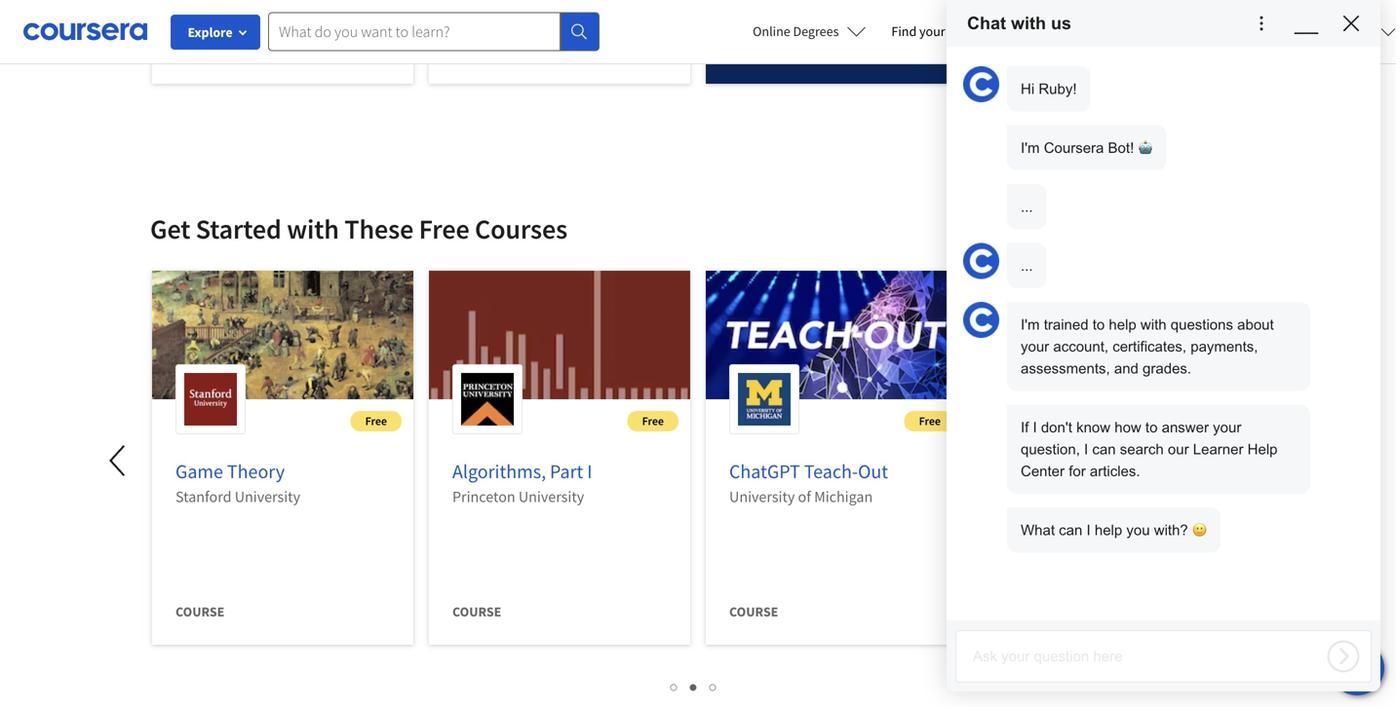 Task type: describe. For each thing, give the bounding box(es) containing it.
... inside message from virtual agent element
[[1021, 199, 1033, 215]]

payments,
[[1191, 339, 1258, 355]]

get started with these free courses carousel element
[[0, 153, 1319, 708]]

algorithms, part i link
[[452, 460, 592, 484]]

university inside algorithms, part i princeton university
[[519, 488, 584, 507]]

grades.
[[1143, 361, 1192, 377]]

send image
[[1327, 641, 1360, 674]]

0 horizontal spatial can
[[1059, 523, 1083, 539]]

account,
[[1054, 339, 1109, 355]]

chat with us image for log containing hi ruby!
[[963, 243, 1000, 279]]

michigan
[[814, 488, 873, 507]]

find
[[892, 22, 917, 40]]

chatgpt
[[729, 460, 800, 484]]

what can i help you with? 🙂
[[1021, 523, 1207, 539]]

3
[[710, 678, 718, 696]]

data science math skills duke university
[[1006, 460, 1202, 507]]

algorithms,
[[452, 460, 546, 484]]

free for game theory
[[365, 414, 387, 429]]

and
[[1114, 361, 1139, 377]]

professional certificate
[[729, 42, 901, 59]]

online
[[753, 22, 791, 40]]

our
[[1168, 442, 1189, 458]]

search
[[1120, 442, 1164, 458]]

new
[[948, 22, 974, 40]]

with?
[[1154, 523, 1188, 539]]

can inside if i don't know how to answer your question, i can search our learner help center for articles.
[[1093, 442, 1116, 458]]

get started with these free courses
[[150, 212, 568, 246]]

i'm for i'm trained to help with questions about your account, certificates, payments, assessments, and grades.
[[1021, 317, 1040, 333]]

2 vertical spatial chat with us image
[[1342, 653, 1373, 685]]

free for algorithms, part i
[[642, 414, 664, 429]]

1 button
[[665, 676, 685, 698]]

help
[[1248, 442, 1278, 458]]

explore button
[[171, 15, 260, 50]]

chat with us image
[[963, 302, 1000, 338]]

started
[[196, 212, 282, 246]]

i inside algorithms, part i princeton university
[[587, 460, 592, 484]]

english button
[[1024, 0, 1141, 63]]

questions
[[1171, 317, 1234, 333]]

professional certificate link
[[706, 0, 967, 99]]

1 course link from the left
[[152, 0, 413, 99]]

course for algorithms,
[[452, 604, 502, 621]]

course for game
[[176, 604, 225, 621]]

find your new career link
[[882, 20, 1024, 44]]

coursera image
[[23, 16, 147, 47]]

help for to
[[1109, 317, 1137, 333]]

theory
[[227, 460, 285, 484]]

2 button
[[685, 676, 704, 698]]

bot!
[[1108, 140, 1134, 156]]

i'm coursera bot! 🤖
[[1021, 140, 1153, 156]]

1 horizontal spatial with
[[1011, 13, 1046, 33]]

answer
[[1162, 420, 1209, 436]]

previous slide image
[[96, 438, 142, 485]]

data
[[1006, 460, 1044, 484]]

2
[[690, 678, 698, 696]]

your for if
[[1213, 420, 1242, 436]]

part
[[550, 460, 583, 484]]

about
[[1238, 317, 1274, 333]]

chat
[[967, 13, 1006, 33]]

with inside i'm trained to help with questions about your account, certificates, payments, assessments, and grades.
[[1141, 317, 1167, 333]]

question,
[[1021, 442, 1080, 458]]

i down know
[[1084, 442, 1088, 458]]

i'm for i'm coursera bot! 🤖
[[1021, 140, 1040, 156]]

show notifications image
[[1170, 24, 1193, 48]]

course for data
[[1006, 604, 1055, 621]]

online degrees button
[[737, 10, 882, 53]]

game theory link
[[176, 460, 285, 484]]

don't
[[1041, 420, 1073, 436]]

princeton
[[452, 488, 516, 507]]

game
[[176, 460, 223, 484]]

duke
[[1006, 488, 1040, 507]]

1
[[671, 678, 679, 696]]

online degrees
[[753, 22, 839, 40]]

🙂
[[1193, 523, 1207, 539]]

your inside find your new career link
[[920, 22, 945, 40]]

course for chatgpt
[[729, 604, 779, 621]]

free for data science math skills
[[1196, 414, 1218, 429]]



Task type: locate. For each thing, give the bounding box(es) containing it.
university down part
[[519, 488, 584, 507]]

message from virtual agent element
[[1007, 66, 1311, 230], [1007, 302, 1311, 553]]

i right if
[[1033, 420, 1037, 436]]

hi
[[1021, 81, 1035, 97]]

to up account,
[[1093, 317, 1105, 333]]

i'm
[[1021, 140, 1040, 156], [1021, 317, 1040, 333]]

these
[[345, 212, 414, 246]]

stanford
[[176, 488, 232, 507]]

i right part
[[587, 460, 592, 484]]

1 i'm from the top
[[1021, 140, 1040, 156]]

1 vertical spatial chat with us image
[[963, 243, 1000, 279]]

1 horizontal spatial your
[[1021, 339, 1049, 355]]

0 horizontal spatial to
[[1093, 317, 1105, 333]]

3 button
[[704, 676, 724, 698]]

help for i
[[1095, 523, 1123, 539]]

free
[[419, 212, 470, 246], [365, 414, 387, 429], [642, 414, 664, 429], [919, 414, 941, 429], [1196, 414, 1218, 429]]

data science math skills link
[[1006, 460, 1202, 484]]

chat with us
[[967, 13, 1072, 33]]

your up learner
[[1213, 420, 1242, 436]]

message from virtual agent element containing i'm trained to help with questions about your account, certificates, payments, assessments, and grades.
[[1007, 302, 1311, 553]]

list inside get started with these free courses carousel element
[[140, 676, 1248, 698]]

how
[[1115, 420, 1142, 436]]

What do you want to learn? text field
[[268, 12, 561, 51]]

certificate
[[825, 42, 901, 59]]

i'm left trained
[[1021, 317, 1040, 333]]

0 vertical spatial message from virtual agent element
[[1007, 66, 1311, 230]]

...
[[1021, 199, 1033, 215], [1021, 258, 1033, 274]]

0 horizontal spatial your
[[920, 22, 945, 40]]

your right find at right top
[[920, 22, 945, 40]]

0 horizontal spatial with
[[287, 212, 339, 246]]

if i don't know how to answer your question, i can search our learner help center for articles.
[[1021, 420, 1278, 480]]

3 university from the left
[[729, 488, 795, 507]]

i'm inside i'm trained to help with questions about your account, certificates, payments, assessments, and grades.
[[1021, 317, 1040, 333]]

free for chatgpt teach-out
[[919, 414, 941, 429]]

find your new career
[[892, 22, 1014, 40]]

university inside game theory stanford university
[[235, 488, 300, 507]]

1 message from virtual agent element from the top
[[1007, 66, 1311, 230]]

i left "you"
[[1087, 523, 1091, 539]]

english
[[1059, 22, 1106, 41]]

to inside i'm trained to help with questions about your account, certificates, payments, assessments, and grades.
[[1093, 317, 1105, 333]]

university down theory
[[235, 488, 300, 507]]

1 horizontal spatial to
[[1146, 420, 1158, 436]]

1 vertical spatial message from virtual agent element
[[1007, 302, 1311, 553]]

certificates,
[[1113, 339, 1187, 355]]

help image
[[1250, 11, 1274, 36]]

assessments,
[[1021, 361, 1110, 377]]

2 i'm from the top
[[1021, 317, 1040, 333]]

2 university from the left
[[519, 488, 584, 507]]

2 course link from the left
[[429, 0, 690, 99]]

with up certificates,
[[1141, 317, 1167, 333]]

can
[[1093, 442, 1116, 458], [1059, 523, 1083, 539]]

1 vertical spatial help
[[1095, 523, 1123, 539]]

skills
[[1159, 460, 1202, 484]]

algorithms, part i princeton university
[[452, 460, 592, 507]]

🤖
[[1138, 140, 1153, 156]]

2 horizontal spatial with
[[1141, 317, 1167, 333]]

coursera
[[1044, 140, 1104, 156]]

message from virtual agent element containing hi ruby!
[[1007, 66, 1311, 230]]

2 horizontal spatial your
[[1213, 420, 1242, 436]]

1 vertical spatial i'm
[[1021, 317, 1040, 333]]

out
[[858, 460, 888, 484]]

your for i'm
[[1021, 339, 1049, 355]]

chatgpt teach-out link
[[729, 460, 888, 484]]

chat with us image for message from virtual agent element containing hi ruby!
[[963, 66, 1000, 102]]

course link
[[152, 0, 413, 99], [429, 0, 690, 99]]

course
[[176, 42, 225, 59], [452, 42, 502, 59], [176, 604, 225, 621], [452, 604, 502, 621], [729, 604, 779, 621], [1006, 604, 1055, 621]]

for
[[1069, 464, 1086, 480]]

of
[[798, 488, 811, 507]]

1 vertical spatial ...
[[1021, 258, 1033, 274]]

chat with us image
[[963, 66, 1000, 102], [963, 243, 1000, 279], [1342, 653, 1373, 685]]

center
[[1021, 464, 1065, 480]]

None search field
[[268, 12, 600, 51]]

0 vertical spatial with
[[1011, 13, 1046, 33]]

ruby!
[[1039, 81, 1077, 97]]

2 ... from the top
[[1021, 258, 1033, 274]]

4 university from the left
[[1043, 488, 1108, 507]]

science
[[1048, 460, 1110, 484]]

your inside i'm trained to help with questions about your account, certificates, payments, assessments, and grades.
[[1021, 339, 1049, 355]]

i
[[1033, 420, 1037, 436], [1084, 442, 1088, 458], [587, 460, 592, 484], [1087, 523, 1091, 539]]

your inside if i don't know how to answer your question, i can search our learner help center for articles.
[[1213, 420, 1242, 436]]

university down chatgpt
[[729, 488, 795, 507]]

Ask your question here text field
[[957, 640, 1316, 675]]

i'm trained to help with questions about your account, certificates, payments, assessments, and grades.
[[1021, 317, 1274, 377]]

courses
[[475, 212, 568, 246]]

next slide image
[[1272, 438, 1319, 485]]

help up certificates,
[[1109, 317, 1137, 333]]

to inside if i don't know how to answer your question, i can search our learner help center for articles.
[[1146, 420, 1158, 436]]

2 vertical spatial your
[[1213, 420, 1242, 436]]

teach-
[[804, 460, 858, 484]]

minimize window image
[[1295, 11, 1319, 36]]

learner
[[1193, 442, 1244, 458]]

chatgpt teach-out university of michigan
[[729, 460, 888, 507]]

2 vertical spatial with
[[1141, 317, 1167, 333]]

0 vertical spatial ...
[[1021, 199, 1033, 215]]

2 message from virtual agent element from the top
[[1007, 302, 1311, 553]]

1 horizontal spatial course link
[[429, 0, 690, 99]]

0 vertical spatial help
[[1109, 317, 1137, 333]]

university
[[235, 488, 300, 507], [519, 488, 584, 507], [729, 488, 795, 507], [1043, 488, 1108, 507]]

to right the how
[[1146, 420, 1158, 436]]

professional
[[729, 42, 822, 59]]

0 horizontal spatial course link
[[152, 0, 413, 99]]

math
[[1114, 460, 1155, 484]]

help inside i'm trained to help with questions about your account, certificates, payments, assessments, and grades.
[[1109, 317, 1137, 333]]

with left us
[[1011, 13, 1046, 33]]

list containing 1
[[140, 676, 1248, 698]]

log
[[947, 47, 1371, 563]]

1 vertical spatial to
[[1146, 420, 1158, 436]]

hi ruby!
[[1021, 81, 1077, 97]]

your up assessments,
[[1021, 339, 1049, 355]]

0 vertical spatial chat with us image
[[963, 66, 1000, 102]]

degrees
[[793, 22, 839, 40]]

list
[[140, 676, 1248, 698]]

0 vertical spatial your
[[920, 22, 945, 40]]

articles.
[[1090, 464, 1140, 480]]

what
[[1021, 523, 1055, 539]]

university inside the chatgpt teach-out university of michigan
[[729, 488, 795, 507]]

i'm left coursera
[[1021, 140, 1040, 156]]

to
[[1093, 317, 1105, 333], [1146, 420, 1158, 436]]

know
[[1077, 420, 1111, 436]]

log containing hi ruby!
[[947, 47, 1371, 563]]

close image
[[1339, 11, 1364, 36]]

help
[[1109, 317, 1137, 333], [1095, 523, 1123, 539]]

0 vertical spatial can
[[1093, 442, 1116, 458]]

career
[[976, 22, 1014, 40]]

1 vertical spatial your
[[1021, 339, 1049, 355]]

university down science
[[1043, 488, 1108, 507]]

game theory stanford university
[[176, 460, 300, 507]]

can up data science math skills link
[[1093, 442, 1116, 458]]

us
[[1051, 13, 1072, 33]]

1 university from the left
[[235, 488, 300, 507]]

your
[[920, 22, 945, 40], [1021, 339, 1049, 355], [1213, 420, 1242, 436]]

you
[[1127, 523, 1150, 539]]

can right what
[[1059, 523, 1083, 539]]

get
[[150, 212, 190, 246]]

0 vertical spatial to
[[1093, 317, 1105, 333]]

trained
[[1044, 317, 1089, 333]]

1 ... from the top
[[1021, 199, 1033, 215]]

explore
[[188, 23, 233, 41]]

1 vertical spatial with
[[287, 212, 339, 246]]

with left these
[[287, 212, 339, 246]]

0 vertical spatial i'm
[[1021, 140, 1040, 156]]

1 vertical spatial can
[[1059, 523, 1083, 539]]

help left "you"
[[1095, 523, 1123, 539]]

1 horizontal spatial can
[[1093, 442, 1116, 458]]

with
[[1011, 13, 1046, 33], [287, 212, 339, 246], [1141, 317, 1167, 333]]

if
[[1021, 420, 1029, 436]]

university inside data science math skills duke university
[[1043, 488, 1108, 507]]



Task type: vqa. For each thing, say whether or not it's contained in the screenshot.
first list box from the top of the "Autocomplete results" list box
no



